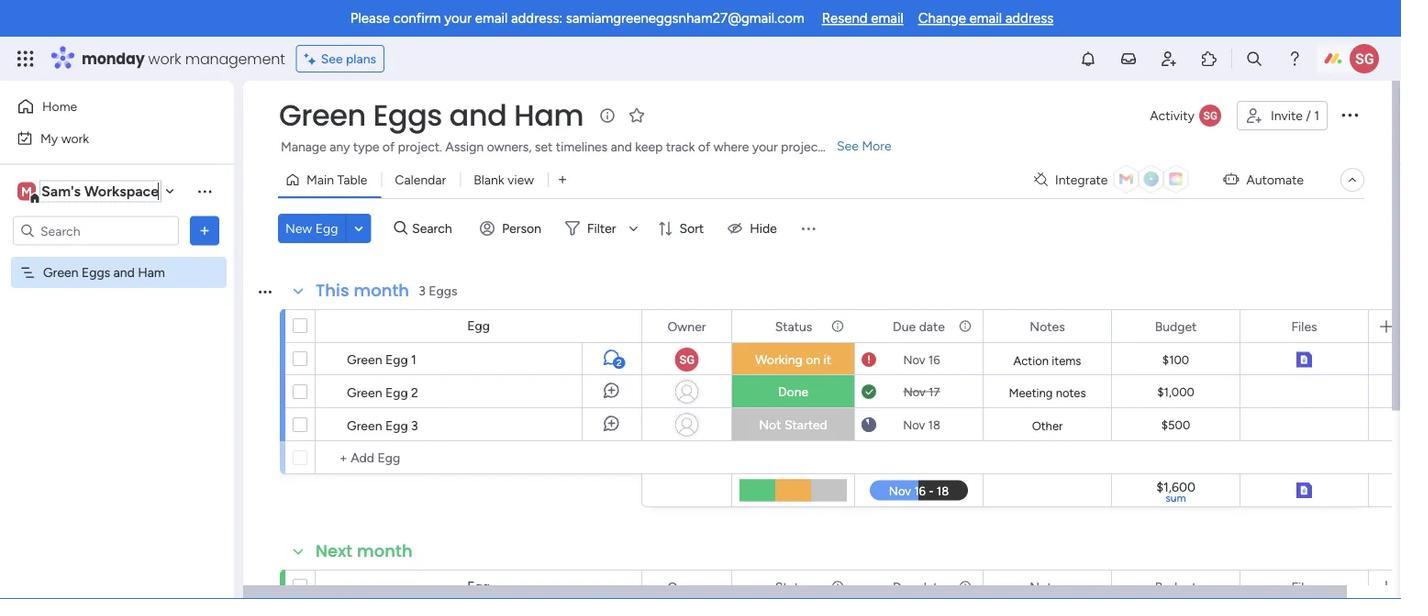 Task type: describe. For each thing, give the bounding box(es) containing it.
1 for green egg 1
[[411, 351, 416, 367]]

started
[[784, 417, 827, 433]]

sort button
[[650, 214, 715, 243]]

and inside list box
[[113, 265, 135, 280]]

green eggs and ham inside list box
[[43, 265, 165, 280]]

email for resend email
[[871, 10, 904, 27]]

Due date field
[[888, 316, 950, 336]]

confirm
[[393, 10, 441, 27]]

manage any type of project. assign owners, set timelines and keep track of where your project stands.
[[281, 139, 867, 155]]

column information image for third v2 ellipsis icon from left
[[958, 579, 973, 594]]

16
[[928, 352, 940, 367]]

action
[[1014, 353, 1049, 368]]

set
[[535, 139, 553, 155]]

plans
[[346, 51, 376, 67]]

Notes field
[[1025, 316, 1070, 336]]

working
[[755, 352, 803, 367]]

keep
[[635, 139, 663, 155]]

working on it
[[755, 352, 831, 367]]

meeting notes
[[1009, 385, 1086, 400]]

view
[[507, 172, 534, 188]]

This month field
[[311, 279, 414, 303]]

2 of from the left
[[698, 139, 710, 155]]

month for next month
[[357, 540, 413, 563]]

any
[[330, 139, 350, 155]]

please confirm your email address: samiamgreeneggsnham27@gmail.com
[[350, 10, 804, 27]]

invite
[[1271, 108, 1303, 123]]

$1,600 sum
[[1156, 479, 1195, 505]]

status
[[775, 318, 812, 334]]

please
[[350, 10, 390, 27]]

table
[[337, 172, 367, 188]]

18
[[928, 417, 940, 432]]

0 vertical spatial ham
[[514, 95, 584, 136]]

home button
[[11, 92, 197, 121]]

assign
[[445, 139, 484, 155]]

green up green egg 2
[[347, 351, 382, 367]]

sam green image
[[1350, 44, 1379, 73]]

nov for nov 17
[[903, 384, 926, 399]]

v2 overdue deadline image
[[862, 351, 876, 368]]

1 horizontal spatial green eggs and ham
[[279, 95, 584, 136]]

select product image
[[17, 50, 35, 68]]

1 email from the left
[[475, 10, 508, 27]]

hide
[[750, 221, 777, 236]]

address
[[1005, 10, 1053, 27]]

dapulse integrations image
[[1034, 173, 1048, 187]]

address:
[[511, 10, 563, 27]]

1 vertical spatial your
[[752, 139, 778, 155]]

Status field
[[770, 316, 817, 336]]

0 horizontal spatial 2
[[411, 384, 418, 400]]

eggs inside list box
[[82, 265, 110, 280]]

1 for invite / 1
[[1314, 108, 1319, 123]]

due
[[893, 318, 916, 334]]

calendar button
[[381, 165, 460, 195]]

notes
[[1056, 385, 1086, 400]]

2 inside button
[[617, 357, 622, 368]]

not
[[759, 417, 781, 433]]

egg for green egg 2
[[385, 384, 408, 400]]

action items
[[1014, 353, 1081, 368]]

see more link
[[835, 137, 893, 155]]

my work
[[40, 130, 89, 146]]

filter
[[587, 221, 616, 236]]

main table button
[[278, 165, 381, 195]]

1 of from the left
[[383, 139, 395, 155]]

5 v2 ellipsis image from the left
[[1342, 571, 1355, 599]]

main
[[306, 172, 334, 188]]

new
[[285, 221, 312, 236]]

meeting
[[1009, 385, 1053, 400]]

change email address
[[918, 10, 1053, 27]]

integrate
[[1055, 172, 1108, 188]]

arrow down image
[[623, 217, 645, 239]]

workspace options image
[[195, 182, 214, 200]]

change email address link
[[918, 10, 1053, 27]]

2 button
[[582, 342, 641, 375]]

project.
[[398, 139, 442, 155]]

green down the green egg 1
[[347, 384, 382, 400]]

resend email link
[[822, 10, 904, 27]]

main table
[[306, 172, 367, 188]]

my
[[40, 130, 58, 146]]

hide button
[[720, 214, 788, 243]]

add to favorites image
[[628, 106, 646, 124]]

1 horizontal spatial and
[[449, 95, 507, 136]]

person button
[[473, 214, 552, 243]]

workspace image
[[17, 181, 36, 201]]

not started
[[759, 417, 827, 433]]

3
[[411, 417, 418, 433]]

monday
[[82, 48, 145, 69]]

calendar
[[395, 172, 446, 188]]

see for see more
[[837, 138, 859, 154]]

1 vertical spatial and
[[611, 139, 632, 155]]

resend email
[[822, 10, 904, 27]]

this month
[[316, 279, 409, 302]]

blank view
[[474, 172, 534, 188]]

activity button
[[1143, 101, 1229, 130]]

change
[[918, 10, 966, 27]]

add view image
[[559, 173, 566, 186]]

Budget field
[[1150, 316, 1201, 336]]

more
[[862, 138, 892, 154]]

other
[[1032, 418, 1063, 433]]

column information image
[[958, 319, 973, 334]]

see plans button
[[296, 45, 385, 72]]

green up any
[[279, 95, 366, 136]]

v2 ellipsis image
[[1085, 571, 1098, 599]]

sum
[[1166, 491, 1186, 505]]

inbox image
[[1119, 50, 1138, 68]]



Task type: vqa. For each thing, say whether or not it's contained in the screenshot.
the right v2 ellipsis image
yes



Task type: locate. For each thing, give the bounding box(es) containing it.
m
[[21, 184, 32, 199]]

timelines
[[556, 139, 608, 155]]

1 horizontal spatial of
[[698, 139, 710, 155]]

1 vertical spatial 1
[[411, 351, 416, 367]]

your
[[444, 10, 472, 27], [752, 139, 778, 155]]

autopilot image
[[1223, 167, 1239, 191]]

of right type
[[383, 139, 395, 155]]

0 horizontal spatial of
[[383, 139, 395, 155]]

nov left 17
[[903, 384, 926, 399]]

egg for green egg 3
[[385, 417, 408, 433]]

0 vertical spatial your
[[444, 10, 472, 27]]

nov 16
[[903, 352, 940, 367]]

home
[[42, 99, 77, 114]]

options image down the workspace options icon
[[195, 222, 214, 240]]

person
[[502, 221, 541, 236]]

see plans
[[321, 51, 376, 67]]

see more
[[837, 138, 892, 154]]

egg inside button
[[315, 221, 338, 236]]

green eggs and ham up project.
[[279, 95, 584, 136]]

green egg 1
[[347, 351, 416, 367]]

green inside list box
[[43, 265, 78, 280]]

1 up green egg 2
[[411, 351, 416, 367]]

1 horizontal spatial your
[[752, 139, 778, 155]]

egg for green egg 1
[[385, 351, 408, 367]]

menu image
[[799, 219, 817, 238]]

1 horizontal spatial options image
[[1339, 103, 1361, 125]]

1 horizontal spatial eggs
[[373, 95, 442, 136]]

0 horizontal spatial options image
[[195, 222, 214, 240]]

Owner field
[[663, 316, 711, 336]]

budget
[[1155, 318, 1197, 334]]

items
[[1052, 353, 1081, 368]]

green
[[279, 95, 366, 136], [43, 265, 78, 280], [347, 351, 382, 367], [347, 384, 382, 400], [347, 417, 382, 433]]

1 horizontal spatial work
[[148, 48, 181, 69]]

v2 ellipsis image
[[706, 571, 718, 599], [829, 571, 842, 599], [957, 571, 970, 599], [1214, 571, 1227, 599], [1342, 571, 1355, 599]]

project
[[781, 139, 823, 155]]

month right this
[[354, 279, 409, 302]]

work
[[148, 48, 181, 69], [61, 130, 89, 146]]

0 vertical spatial work
[[148, 48, 181, 69]]

0 vertical spatial month
[[354, 279, 409, 302]]

Search in workspace field
[[39, 220, 153, 241]]

$500
[[1161, 418, 1190, 433]]

and up the assign
[[449, 95, 507, 136]]

of
[[383, 139, 395, 155], [698, 139, 710, 155]]

invite / 1 button
[[1237, 101, 1328, 130]]

3 v2 ellipsis image from the left
[[957, 571, 970, 599]]

green down search in workspace field
[[43, 265, 78, 280]]

nov 17
[[903, 384, 940, 399]]

eggs down search in workspace field
[[82, 265, 110, 280]]

nov for nov 18
[[903, 417, 925, 432]]

where
[[713, 139, 749, 155]]

ham up set on the top left of the page
[[514, 95, 584, 136]]

done
[[778, 384, 808, 400]]

work right the monday
[[148, 48, 181, 69]]

0 horizontal spatial email
[[475, 10, 508, 27]]

invite / 1
[[1271, 108, 1319, 123]]

1 vertical spatial eggs
[[82, 265, 110, 280]]

1 nov from the top
[[903, 352, 925, 367]]

green eggs and ham list box
[[0, 253, 234, 536]]

type
[[353, 139, 379, 155]]

2 horizontal spatial email
[[970, 10, 1002, 27]]

due date
[[893, 318, 945, 334]]

0 vertical spatial see
[[321, 51, 343, 67]]

3 nov from the top
[[903, 417, 925, 432]]

new egg button
[[278, 214, 345, 243]]

nov left 16
[[903, 352, 925, 367]]

next month
[[316, 540, 413, 563]]

stands.
[[826, 139, 867, 155]]

see for see plans
[[321, 51, 343, 67]]

1 horizontal spatial 2
[[617, 357, 622, 368]]

date
[[919, 318, 945, 334]]

$100
[[1162, 353, 1189, 367]]

see left more
[[837, 138, 859, 154]]

None field
[[39, 180, 161, 202], [663, 577, 711, 597], [770, 577, 817, 597], [888, 577, 950, 597], [1025, 577, 1070, 597], [1150, 577, 1201, 597], [1287, 577, 1322, 597], [39, 180, 161, 202], [663, 577, 711, 597], [770, 577, 817, 597], [888, 577, 950, 597], [1025, 577, 1070, 597], [1150, 577, 1201, 597], [1287, 577, 1322, 597]]

workspace selection element
[[17, 180, 161, 204]]

0 horizontal spatial work
[[61, 130, 89, 146]]

work for monday
[[148, 48, 181, 69]]

green egg 2
[[347, 384, 418, 400]]

it
[[824, 352, 831, 367]]

email right change
[[970, 10, 1002, 27]]

help image
[[1286, 50, 1304, 68]]

new egg
[[285, 221, 338, 236]]

0 horizontal spatial eggs
[[82, 265, 110, 280]]

0 vertical spatial green eggs and ham
[[279, 95, 584, 136]]

green egg 3
[[347, 417, 418, 433]]

Next month field
[[311, 540, 417, 563]]

1 vertical spatial nov
[[903, 384, 926, 399]]

see
[[321, 51, 343, 67], [837, 138, 859, 154]]

see left the plans
[[321, 51, 343, 67]]

your right where
[[752, 139, 778, 155]]

17
[[929, 384, 940, 399]]

apps image
[[1200, 50, 1219, 68]]

0 vertical spatial eggs
[[373, 95, 442, 136]]

search everything image
[[1245, 50, 1263, 68]]

$1,600
[[1156, 479, 1195, 495]]

nov for nov 16
[[903, 352, 925, 367]]

month right next
[[357, 540, 413, 563]]

owner
[[668, 318, 706, 334]]

1 vertical spatial green eggs and ham
[[43, 265, 165, 280]]

options image
[[1339, 103, 1361, 125], [195, 222, 214, 240]]

notifications image
[[1079, 50, 1097, 68]]

column information image for fourth v2 ellipsis icon from the right
[[830, 579, 845, 594]]

2 vertical spatial and
[[113, 265, 135, 280]]

1 horizontal spatial ham
[[514, 95, 584, 136]]

2 nov from the top
[[903, 384, 926, 399]]

filter button
[[558, 214, 645, 243]]

m button
[[13, 176, 183, 207]]

my work button
[[11, 123, 197, 153]]

Green Eggs and Ham field
[[274, 95, 588, 136]]

monday work management
[[82, 48, 285, 69]]

2 vertical spatial nov
[[903, 417, 925, 432]]

angle down image
[[354, 222, 363, 235]]

$1,000
[[1157, 385, 1195, 400]]

+ Add Egg text field
[[325, 447, 633, 469]]

0 vertical spatial 2
[[617, 357, 622, 368]]

notes
[[1030, 318, 1065, 334]]

and down search in workspace field
[[113, 265, 135, 280]]

track
[[666, 139, 695, 155]]

ham down search in workspace field
[[138, 265, 165, 280]]

blank
[[474, 172, 504, 188]]

this
[[316, 279, 349, 302]]

options image right /
[[1339, 103, 1361, 125]]

activity
[[1150, 108, 1195, 123]]

0 vertical spatial and
[[449, 95, 507, 136]]

Search field
[[408, 216, 463, 241]]

blank view button
[[460, 165, 548, 195]]

green eggs and ham
[[279, 95, 584, 136], [43, 265, 165, 280]]

0 horizontal spatial green eggs and ham
[[43, 265, 165, 280]]

month for this month
[[354, 279, 409, 302]]

2
[[617, 357, 622, 368], [411, 384, 418, 400]]

nov
[[903, 352, 925, 367], [903, 384, 926, 399], [903, 417, 925, 432]]

1 horizontal spatial email
[[871, 10, 904, 27]]

see inside button
[[321, 51, 343, 67]]

your right confirm
[[444, 10, 472, 27]]

nov left 18
[[903, 417, 925, 432]]

work for my
[[61, 130, 89, 146]]

collapse board header image
[[1345, 173, 1360, 187]]

0 horizontal spatial your
[[444, 10, 472, 27]]

1 vertical spatial work
[[61, 130, 89, 146]]

work inside "button"
[[61, 130, 89, 146]]

1 vertical spatial month
[[357, 540, 413, 563]]

1
[[1314, 108, 1319, 123], [411, 351, 416, 367]]

0 vertical spatial options image
[[1339, 103, 1361, 125]]

Files field
[[1287, 316, 1322, 336]]

email left address:
[[475, 10, 508, 27]]

1 horizontal spatial see
[[837, 138, 859, 154]]

and left keep
[[611, 139, 632, 155]]

sort
[[679, 221, 704, 236]]

ham inside list box
[[138, 265, 165, 280]]

0 horizontal spatial and
[[113, 265, 135, 280]]

no file image
[[1296, 381, 1312, 403]]

0 horizontal spatial ham
[[138, 265, 165, 280]]

2 email from the left
[[871, 10, 904, 27]]

resend
[[822, 10, 868, 27]]

0 vertical spatial nov
[[903, 352, 925, 367]]

column information image
[[830, 319, 845, 334], [830, 579, 845, 594], [958, 579, 973, 594]]

email for change email address
[[970, 10, 1002, 27]]

option
[[0, 256, 234, 260]]

owners,
[[487, 139, 532, 155]]

1 inside button
[[1314, 108, 1319, 123]]

nov 18
[[903, 417, 940, 432]]

green down green egg 2
[[347, 417, 382, 433]]

/
[[1306, 108, 1311, 123]]

2 horizontal spatial and
[[611, 139, 632, 155]]

1 horizontal spatial 1
[[1314, 108, 1319, 123]]

email right resend in the right top of the page
[[871, 10, 904, 27]]

0 horizontal spatial see
[[321, 51, 343, 67]]

egg for new egg
[[315, 221, 338, 236]]

v2 done deadline image
[[862, 383, 876, 401]]

automate
[[1246, 172, 1304, 188]]

0 vertical spatial 1
[[1314, 108, 1319, 123]]

0 horizontal spatial 1
[[411, 351, 416, 367]]

4 v2 ellipsis image from the left
[[1214, 571, 1227, 599]]

1 vertical spatial see
[[837, 138, 859, 154]]

ham
[[514, 95, 584, 136], [138, 265, 165, 280]]

green eggs and ham down search in workspace field
[[43, 265, 165, 280]]

dapulse addbtn image
[[1294, 390, 1298, 397]]

samiamgreeneggsnham27@gmail.com
[[566, 10, 804, 27]]

on
[[806, 352, 820, 367]]

1 v2 ellipsis image from the left
[[706, 571, 718, 599]]

management
[[185, 48, 285, 69]]

2 v2 ellipsis image from the left
[[829, 571, 842, 599]]

of right track
[[698, 139, 710, 155]]

month
[[354, 279, 409, 302], [357, 540, 413, 563]]

3 email from the left
[[970, 10, 1002, 27]]

eggs
[[373, 95, 442, 136], [82, 265, 110, 280]]

1 vertical spatial 2
[[411, 384, 418, 400]]

1 vertical spatial options image
[[195, 222, 214, 240]]

invite members image
[[1160, 50, 1178, 68]]

v2 search image
[[394, 218, 408, 239]]

show board description image
[[597, 106, 619, 125]]

1 vertical spatial ham
[[138, 265, 165, 280]]

1 right /
[[1314, 108, 1319, 123]]

work right my
[[61, 130, 89, 146]]

eggs up project.
[[373, 95, 442, 136]]



